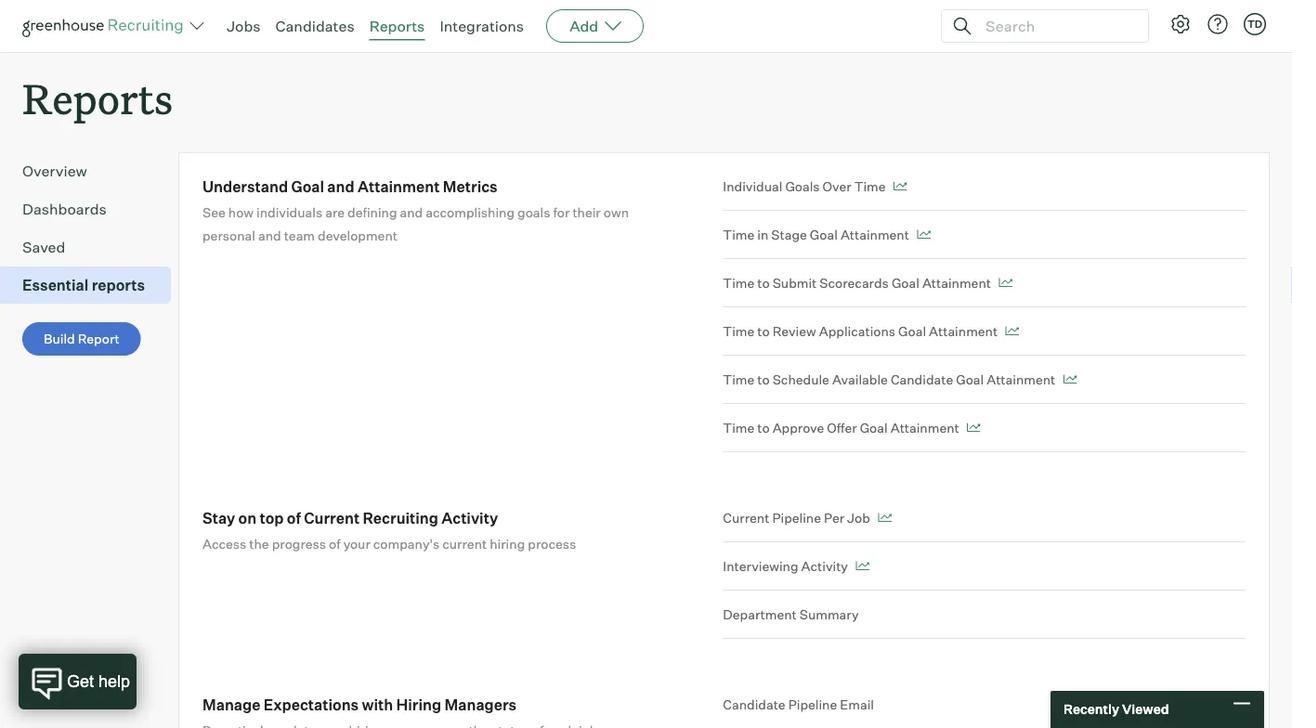 Task type: vqa. For each thing, say whether or not it's contained in the screenshot.
century.
no



Task type: locate. For each thing, give the bounding box(es) containing it.
reports
[[92, 276, 145, 295]]

individuals
[[256, 204, 323, 220]]

icon chart image for time in stage goal attainment
[[917, 230, 931, 239]]

pipeline left email
[[788, 697, 837, 713]]

pipeline
[[772, 510, 821, 526], [788, 697, 837, 713]]

expectations
[[264, 696, 359, 714]]

to left submit
[[757, 275, 770, 291]]

activity up summary
[[801, 558, 848, 574]]

time to submit scorecards goal attainment
[[723, 275, 991, 291]]

3 to from the top
[[757, 371, 770, 388]]

candidate right available
[[891, 371, 953, 388]]

1 horizontal spatial candidate
[[891, 371, 953, 388]]

how
[[228, 204, 254, 220]]

reports
[[369, 17, 425, 35], [22, 71, 173, 125]]

schedule
[[773, 371, 830, 388]]

saved link
[[22, 236, 164, 258]]

to for review
[[757, 323, 770, 339]]

0 vertical spatial activity
[[442, 509, 498, 527]]

2 to from the top
[[757, 323, 770, 339]]

current pipeline per job
[[723, 510, 870, 526]]

1 vertical spatial reports
[[22, 71, 173, 125]]

icon chart image for time to schedule available candidate goal attainment
[[1063, 375, 1077, 384]]

time left review
[[723, 323, 755, 339]]

add button
[[546, 9, 644, 43]]

0 vertical spatial and
[[327, 177, 355, 196]]

current
[[442, 536, 487, 552]]

0 horizontal spatial candidate
[[723, 697, 786, 713]]

0 vertical spatial reports
[[369, 17, 425, 35]]

email
[[840, 697, 874, 713]]

to
[[757, 275, 770, 291], [757, 323, 770, 339], [757, 371, 770, 388], [757, 420, 770, 436]]

0 vertical spatial pipeline
[[772, 510, 821, 526]]

jobs
[[227, 17, 261, 35]]

current up interviewing
[[723, 510, 770, 526]]

time left 'schedule'
[[723, 371, 755, 388]]

2 vertical spatial and
[[258, 227, 281, 244]]

icon chart image
[[893, 182, 907, 191], [917, 230, 931, 239], [999, 278, 1013, 288], [1005, 327, 1019, 336], [1063, 375, 1077, 384], [967, 423, 981, 433], [878, 513, 892, 523], [856, 562, 870, 571]]

approve
[[773, 420, 824, 436]]

metrics
[[443, 177, 498, 196]]

0 vertical spatial of
[[287, 509, 301, 527]]

to left 'schedule'
[[757, 371, 770, 388]]

team
[[284, 227, 315, 244]]

build report
[[44, 331, 120, 347]]

1 vertical spatial candidate
[[723, 697, 786, 713]]

access
[[203, 536, 246, 552]]

0 horizontal spatial of
[[287, 509, 301, 527]]

individual goals over time
[[723, 178, 886, 194]]

time for time to schedule available candidate goal attainment
[[723, 371, 755, 388]]

1 vertical spatial pipeline
[[788, 697, 837, 713]]

department summary link
[[723, 591, 1246, 639]]

1 vertical spatial activity
[[801, 558, 848, 574]]

pipeline left 'per'
[[772, 510, 821, 526]]

0 horizontal spatial activity
[[442, 509, 498, 527]]

process
[[528, 536, 576, 552]]

per
[[824, 510, 845, 526]]

time left submit
[[723, 275, 755, 291]]

hiring
[[396, 696, 441, 714]]

integrations
[[440, 17, 524, 35]]

individual
[[723, 178, 783, 194]]

scorecards
[[820, 275, 889, 291]]

1 vertical spatial of
[[329, 536, 341, 552]]

0 vertical spatial candidate
[[891, 371, 953, 388]]

time left in
[[723, 226, 755, 243]]

and right "defining"
[[400, 204, 423, 220]]

recently viewed
[[1064, 701, 1169, 718]]

activity up 'current'
[[442, 509, 498, 527]]

recruiting
[[363, 509, 438, 527]]

integrations link
[[440, 17, 524, 35]]

current up your
[[304, 509, 360, 527]]

4 to from the top
[[757, 420, 770, 436]]

0 horizontal spatial and
[[258, 227, 281, 244]]

candidate down department
[[723, 697, 786, 713]]

build
[[44, 331, 75, 347]]

time left approve
[[723, 420, 755, 436]]

of right top
[[287, 509, 301, 527]]

jobs link
[[227, 17, 261, 35]]

and
[[327, 177, 355, 196], [400, 204, 423, 220], [258, 227, 281, 244]]

icon chart image for individual goals over time
[[893, 182, 907, 191]]

current inside stay on top of current recruiting activity access the progress of your company's current hiring process
[[304, 509, 360, 527]]

and left team
[[258, 227, 281, 244]]

activity
[[442, 509, 498, 527], [801, 558, 848, 574]]

and up are
[[327, 177, 355, 196]]

reports right candidates
[[369, 17, 425, 35]]

reports down "greenhouse recruiting" image
[[22, 71, 173, 125]]

their
[[573, 204, 601, 220]]

add
[[570, 17, 598, 35]]

to left review
[[757, 323, 770, 339]]

icon chart image for time to submit scorecards goal attainment
[[999, 278, 1013, 288]]

stay
[[203, 509, 235, 527]]

time
[[854, 178, 886, 194], [723, 226, 755, 243], [723, 275, 755, 291], [723, 323, 755, 339], [723, 371, 755, 388], [723, 420, 755, 436]]

current
[[304, 509, 360, 527], [723, 510, 770, 526]]

1 to from the top
[[757, 275, 770, 291]]

essential reports link
[[22, 274, 164, 297]]

icon chart image for time to review applications goal attainment
[[1005, 327, 1019, 336]]

goal
[[291, 177, 324, 196], [810, 226, 838, 243], [892, 275, 920, 291], [898, 323, 926, 339], [956, 371, 984, 388], [860, 420, 888, 436]]

icon chart image for current pipeline per job
[[878, 513, 892, 523]]

of left your
[[329, 536, 341, 552]]

overview
[[22, 162, 87, 180]]

of
[[287, 509, 301, 527], [329, 536, 341, 552]]

available
[[832, 371, 888, 388]]

candidate
[[891, 371, 953, 388], [723, 697, 786, 713]]

2 horizontal spatial and
[[400, 204, 423, 220]]

0 horizontal spatial current
[[304, 509, 360, 527]]

with
[[362, 696, 393, 714]]

defining
[[348, 204, 397, 220]]

to left approve
[[757, 420, 770, 436]]

personal
[[203, 227, 255, 244]]



Task type: describe. For each thing, give the bounding box(es) containing it.
time for time in stage goal attainment
[[723, 226, 755, 243]]

submit
[[773, 275, 817, 291]]

dashboards link
[[22, 198, 164, 220]]

department
[[723, 606, 797, 623]]

company's
[[373, 536, 440, 552]]

over
[[823, 178, 852, 194]]

candidate pipeline email link
[[723, 695, 1246, 728]]

td button
[[1240, 9, 1270, 39]]

goals
[[785, 178, 820, 194]]

essential reports
[[22, 276, 145, 295]]

reports link
[[369, 17, 425, 35]]

time to approve offer goal attainment
[[723, 420, 959, 436]]

1 horizontal spatial and
[[327, 177, 355, 196]]

1 horizontal spatial reports
[[369, 17, 425, 35]]

activity inside stay on top of current recruiting activity access the progress of your company's current hiring process
[[442, 509, 498, 527]]

attainment inside understand goal and attainment metrics see how individuals are defining and accomplishing goals for their own personal and team development
[[358, 177, 440, 196]]

candidates link
[[275, 17, 355, 35]]

see
[[203, 204, 226, 220]]

1 horizontal spatial activity
[[801, 558, 848, 574]]

your
[[343, 536, 370, 552]]

time for time to review applications goal attainment
[[723, 323, 755, 339]]

Search text field
[[981, 13, 1132, 39]]

time to schedule available candidate goal attainment
[[723, 371, 1056, 388]]

recently
[[1064, 701, 1120, 718]]

manage
[[203, 696, 261, 714]]

candidates
[[275, 17, 355, 35]]

time for time to approve offer goal attainment
[[723, 420, 755, 436]]

in
[[757, 226, 769, 243]]

greenhouse recruiting image
[[22, 15, 190, 37]]

time right over
[[854, 178, 886, 194]]

stage
[[771, 226, 807, 243]]

essential
[[22, 276, 89, 295]]

review
[[773, 323, 816, 339]]

offer
[[827, 420, 857, 436]]

icon chart image for time to approve offer goal attainment
[[967, 423, 981, 433]]

to for approve
[[757, 420, 770, 436]]

dashboards
[[22, 200, 107, 219]]

own
[[604, 204, 629, 220]]

pipeline for email
[[788, 697, 837, 713]]

overview link
[[22, 160, 164, 182]]

for
[[553, 204, 570, 220]]

to for submit
[[757, 275, 770, 291]]

accomplishing
[[426, 204, 515, 220]]

time in stage goal attainment
[[723, 226, 909, 243]]

goal inside understand goal and attainment metrics see how individuals are defining and accomplishing goals for their own personal and team development
[[291, 177, 324, 196]]

progress
[[272, 536, 326, 552]]

1 horizontal spatial current
[[723, 510, 770, 526]]

time for time to submit scorecards goal attainment
[[723, 275, 755, 291]]

goals
[[518, 204, 550, 220]]

are
[[325, 204, 345, 220]]

managers
[[445, 696, 517, 714]]

candidate pipeline email
[[723, 697, 874, 713]]

1 horizontal spatial of
[[329, 536, 341, 552]]

viewed
[[1122, 701, 1169, 718]]

saved
[[22, 238, 65, 257]]

time to review applications goal attainment
[[723, 323, 998, 339]]

1 vertical spatial and
[[400, 204, 423, 220]]

build report button
[[22, 323, 141, 356]]

interviewing activity
[[723, 558, 848, 574]]

the
[[249, 536, 269, 552]]

on
[[238, 509, 257, 527]]

understand goal and attainment metrics see how individuals are defining and accomplishing goals for their own personal and team development
[[203, 177, 629, 244]]

manage expectations with hiring managers
[[203, 696, 517, 714]]

pipeline for per
[[772, 510, 821, 526]]

report
[[78, 331, 120, 347]]

hiring
[[490, 536, 525, 552]]

development
[[318, 227, 398, 244]]

job
[[847, 510, 870, 526]]

interviewing
[[723, 558, 799, 574]]

department summary
[[723, 606, 859, 623]]

top
[[260, 509, 284, 527]]

icon chart image for interviewing activity
[[856, 562, 870, 571]]

td
[[1248, 18, 1263, 30]]

0 horizontal spatial reports
[[22, 71, 173, 125]]

td button
[[1244, 13, 1266, 35]]

stay on top of current recruiting activity access the progress of your company's current hiring process
[[203, 509, 576, 552]]

applications
[[819, 323, 896, 339]]

configure image
[[1170, 13, 1192, 35]]

understand
[[203, 177, 288, 196]]

to for schedule
[[757, 371, 770, 388]]

summary
[[800, 606, 859, 623]]



